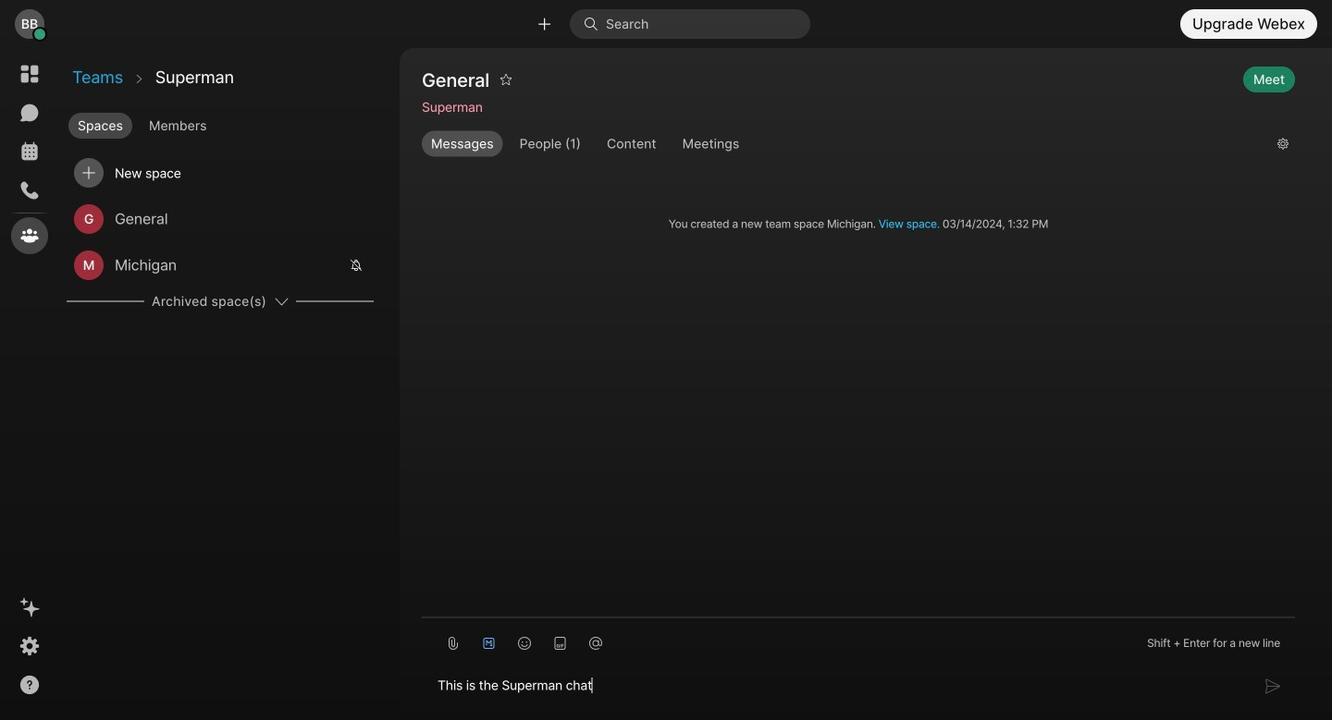 Task type: describe. For each thing, give the bounding box(es) containing it.
webex tab list
[[11, 56, 48, 255]]



Task type: vqa. For each thing, say whether or not it's contained in the screenshot.
WEBEX tab list
yes



Task type: locate. For each thing, give the bounding box(es) containing it.
message composer toolbar element
[[422, 619, 1296, 662]]

list item
[[67, 150, 374, 196]]

general list item
[[67, 196, 374, 242]]

arrow down_16 image
[[274, 294, 289, 309]]

notifications are muted for this space image
[[350, 259, 363, 272]]

navigation
[[0, 48, 59, 721]]

group
[[422, 131, 1263, 157]]

tab list
[[65, 106, 398, 141]]

michigan, notifications are muted for this space list item
[[67, 242, 374, 289]]



